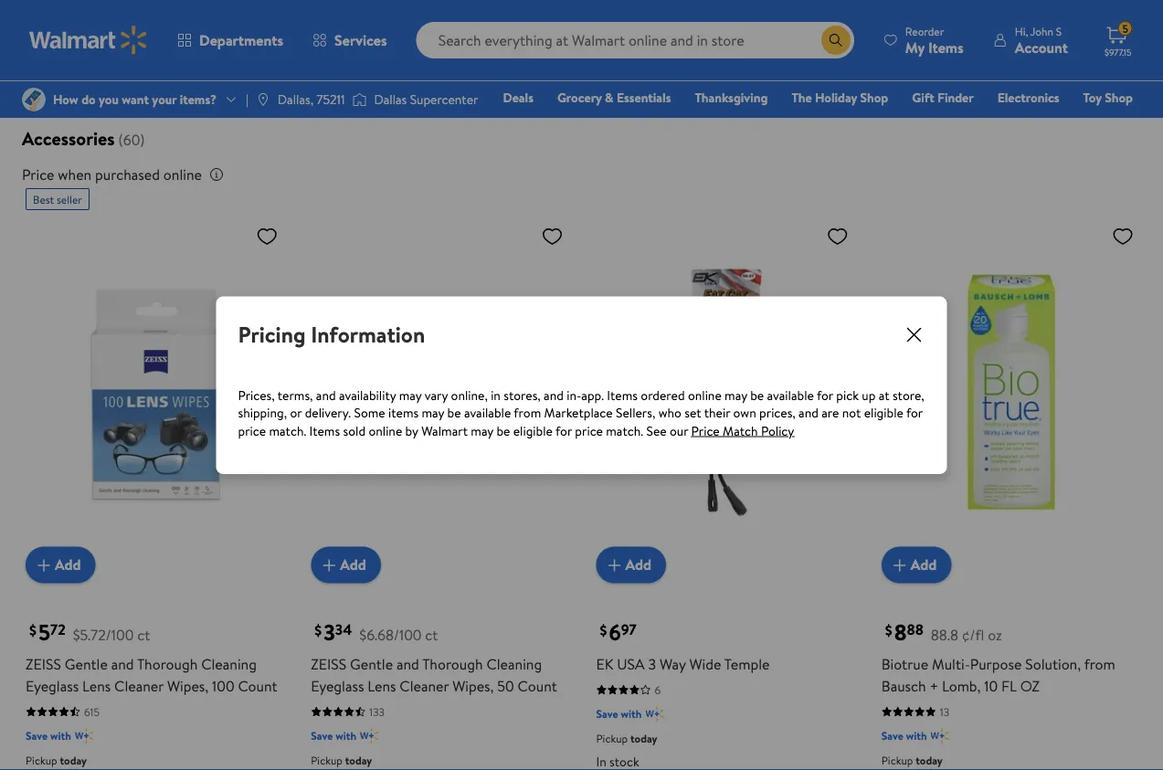 Task type: locate. For each thing, give the bounding box(es) containing it.
10
[[985, 676, 998, 696]]

1 cleaner from the left
[[114, 676, 164, 696]]

2 match. from the left
[[606, 422, 644, 440]]

1 horizontal spatial lens
[[368, 676, 396, 696]]

add to cart image
[[33, 554, 55, 576], [318, 554, 340, 576]]

5 up $977.15
[[1123, 21, 1129, 36]]

2 horizontal spatial be
[[751, 386, 764, 404]]

gentle inside the $ 3 34 $6.68/100 ct zeiss gentle and thorough cleaning eyeglass lens cleaner wipes, 50 count
[[350, 654, 393, 674]]

at
[[879, 386, 890, 404]]

shop inside "toy shop home"
[[1106, 89, 1134, 107]]

fashion
[[857, 114, 899, 132]]

2 pickup today from the left
[[311, 753, 372, 768]]

solution,
[[1026, 654, 1082, 674]]

ct inside the $ 3 34 $6.68/100 ct zeiss gentle and thorough cleaning eyeglass lens cleaner wipes, 50 count
[[425, 625, 438, 645]]

walmart plus image
[[646, 705, 664, 723], [75, 727, 93, 745], [360, 727, 379, 745]]

(60)
[[118, 130, 145, 150]]

today down 615
[[60, 753, 87, 768]]

walmart plus image for $5.72/100 ct
[[75, 727, 93, 745]]

center down "vision center" image
[[752, 50, 791, 68]]

615
[[84, 704, 100, 720]]

be up the price match policy
[[751, 386, 764, 404]]

eyeglass inside "$ 5 72 $5.72/100 ct zeiss gentle and thorough cleaning eyeglass lens cleaner wipes, 100 count"
[[26, 676, 79, 696]]

2 horizontal spatial shop
[[1106, 89, 1134, 107]]

cleaner down "$6.68/100"
[[400, 676, 449, 696]]

prices,
[[238, 386, 275, 404]]

0 horizontal spatial add to cart image
[[604, 554, 626, 576]]

0 horizontal spatial add to cart image
[[33, 554, 55, 576]]

deals
[[503, 89, 534, 107]]

ct for 5
[[137, 625, 150, 645]]

cleaning up the 50
[[487, 654, 542, 674]]

from right in
[[514, 404, 541, 422]]

add
[[55, 555, 81, 575], [340, 555, 366, 575], [626, 555, 652, 575], [911, 555, 937, 575]]

top sellers
[[176, 50, 234, 68]]

2 count from the left
[[518, 676, 557, 696]]

2 wipes, from the left
[[453, 676, 494, 696]]

some
[[354, 404, 385, 422]]

pricing information
[[238, 319, 425, 350]]

2 horizontal spatial pickup today
[[882, 753, 943, 768]]

add button up 34
[[311, 547, 381, 584]]

0 horizontal spatial vision
[[94, 50, 127, 68]]

sunglass
[[401, 50, 448, 68]]

ct right $5.72/100
[[137, 625, 150, 645]]

1 horizontal spatial vision
[[715, 50, 749, 68]]

88.8
[[931, 625, 959, 645]]

way
[[660, 654, 686, 674]]

1 vertical spatial online
[[688, 386, 722, 404]]

1 horizontal spatial 6
[[655, 682, 661, 698]]

count inside "$ 5 72 $5.72/100 ct zeiss gentle and thorough cleaning eyeglass lens cleaner wipes, 100 count"
[[238, 676, 278, 696]]

add button up "72"
[[26, 547, 96, 584]]

and down "$6.68/100"
[[397, 654, 419, 674]]

zeiss down "72"
[[26, 654, 61, 674]]

0 horizontal spatial thorough
[[137, 654, 198, 674]]

frames down sunglass frames image
[[405, 63, 443, 81]]

6 down way
[[655, 682, 661, 698]]

1 count from the left
[[238, 676, 278, 696]]

cleaner inside the $ 3 34 $6.68/100 ct zeiss gentle and thorough cleaning eyeglass lens cleaner wipes, 50 count
[[400, 676, 449, 696]]

1 vertical spatial 5
[[38, 617, 50, 648]]

$ for 5
[[29, 621, 37, 641]]

and inside "$ 5 72 $5.72/100 ct zeiss gentle and thorough cleaning eyeglass lens cleaner wipes, 100 count"
[[111, 654, 134, 674]]

lens up 133
[[368, 676, 396, 696]]

thorough inside "$ 5 72 $5.72/100 ct zeiss gentle and thorough cleaning eyeglass lens cleaner wipes, 100 count"
[[137, 654, 198, 674]]

in
[[491, 386, 501, 404]]

pickup today down 133
[[311, 753, 372, 768]]

eligible right not
[[865, 404, 904, 422]]

pickup today for 5
[[26, 753, 87, 768]]

1 vertical spatial 3
[[649, 654, 656, 674]]

ct right "$6.68/100"
[[425, 625, 438, 645]]

price
[[238, 422, 266, 440], [575, 422, 603, 440]]

one
[[994, 114, 1021, 132]]

price when purchased online
[[22, 165, 202, 185]]

eyewear accessories
[[612, 50, 675, 81]]

0 vertical spatial 3
[[324, 617, 335, 648]]

$ for 3
[[315, 621, 322, 641]]

add to cart image
[[604, 554, 626, 576], [889, 554, 911, 576]]

essentials
[[617, 89, 671, 107]]

add up 97
[[626, 555, 652, 575]]

3 pickup today from the left
[[882, 753, 943, 768]]

1 horizontal spatial add to cart image
[[889, 554, 911, 576]]

save for $5.72/100 ct
[[26, 728, 48, 744]]

for left the 'pick'
[[817, 386, 834, 404]]

thorough inside the $ 3 34 $6.68/100 ct zeiss gentle and thorough cleaning eyeglass lens cleaner wipes, 50 count
[[423, 654, 483, 674]]

price for price when purchased online
[[22, 165, 54, 185]]

0 horizontal spatial frames
[[320, 50, 358, 68]]

$ inside $ 6 97
[[600, 621, 607, 641]]

today for 5
[[60, 753, 87, 768]]

0 horizontal spatial price
[[22, 165, 54, 185]]

from right solution,
[[1085, 654, 1116, 674]]

frames inside the eyeglass frames link
[[320, 50, 358, 68]]

toy shop home
[[800, 89, 1134, 132]]

$ 6 97
[[600, 617, 637, 648]]

wipes, left 100
[[167, 676, 209, 696]]

0 horizontal spatial lens
[[82, 676, 111, 696]]

contact lenses image
[[501, 0, 567, 46]]

zeiss gentle and thorough cleaning eyeglass lens cleaner wipes, 100 count image
[[26, 218, 285, 569]]

legal information image
[[209, 167, 224, 182]]

items right app.
[[607, 386, 638, 404]]

1 horizontal spatial add to cart image
[[318, 554, 340, 576]]

center
[[752, 50, 791, 68], [76, 63, 115, 81]]

3 left "$6.68/100"
[[324, 617, 335, 648]]

eyeglass down the eyeglass frames image
[[271, 50, 317, 68]]

0 horizontal spatial zeiss
[[26, 654, 61, 674]]

1 add to cart image from the left
[[604, 554, 626, 576]]

1 horizontal spatial price
[[692, 422, 720, 440]]

lens inside the $ 3 34 $6.68/100 ct zeiss gentle and thorough cleaning eyeglass lens cleaner wipes, 50 count
[[368, 676, 396, 696]]

0 horizontal spatial gentle
[[65, 654, 108, 674]]

set
[[685, 404, 702, 422]]

and inside the $ 3 34 $6.68/100 ct zeiss gentle and thorough cleaning eyeglass lens cleaner wipes, 50 count
[[397, 654, 419, 674]]

ct for 3
[[425, 625, 438, 645]]

online left legal information icon
[[163, 165, 202, 185]]

0 horizontal spatial shop
[[63, 50, 91, 68]]

gentle down "$6.68/100"
[[350, 654, 393, 674]]

eyewear
[[620, 50, 667, 68]]

walmart+ link
[[1071, 113, 1142, 133]]

frames inside sunglass frames
[[405, 63, 443, 81]]

0 vertical spatial online
[[163, 165, 202, 185]]

0 vertical spatial price
[[22, 165, 54, 185]]

1 horizontal spatial frames
[[405, 63, 443, 81]]

and down $5.72/100
[[111, 654, 134, 674]]

eyeglass for 3
[[311, 676, 364, 696]]

online right the who
[[688, 386, 722, 404]]

save
[[597, 707, 619, 722], [26, 728, 48, 744], [311, 728, 333, 744], [882, 728, 904, 744]]

information
[[311, 319, 425, 350]]

1 horizontal spatial match.
[[606, 422, 644, 440]]

today down walmart plus image
[[916, 753, 943, 768]]

1 gentle from the left
[[65, 654, 108, 674]]

0 horizontal spatial center
[[76, 63, 115, 81]]

0 horizontal spatial ct
[[137, 625, 150, 645]]

today for 8
[[916, 753, 943, 768]]

1 horizontal spatial cleaner
[[400, 676, 449, 696]]

fashion link
[[849, 113, 908, 133]]

may right walmart
[[471, 422, 494, 440]]

0 vertical spatial from
[[514, 404, 541, 422]]

be down in
[[497, 422, 510, 440]]

add to cart image up 34
[[318, 554, 340, 576]]

the holiday shop
[[792, 89, 889, 107]]

2 horizontal spatial for
[[907, 404, 923, 422]]

ct
[[137, 625, 150, 645], [425, 625, 438, 645]]

availability
[[339, 386, 396, 404]]

grocery
[[558, 89, 602, 107]]

add to cart image for 88.8 ¢/fl oz
[[889, 554, 911, 576]]

usa
[[617, 654, 645, 674]]

0 horizontal spatial cleaning
[[201, 654, 257, 674]]

eligible down stores,
[[514, 422, 553, 440]]

cleaner inside "$ 5 72 $5.72/100 ct zeiss gentle and thorough cleaning eyeglass lens cleaner wipes, 100 count"
[[114, 676, 164, 696]]

1 horizontal spatial shop
[[861, 89, 889, 107]]

0 horizontal spatial eligible
[[514, 422, 553, 440]]

4 $ from the left
[[886, 621, 893, 641]]

eyeglass down 34
[[311, 676, 364, 696]]

wipes, left the 50
[[453, 676, 494, 696]]

0 vertical spatial 6
[[609, 617, 621, 648]]

for right at
[[907, 404, 923, 422]]

gentle inside "$ 5 72 $5.72/100 ct zeiss gentle and thorough cleaning eyeglass lens cleaner wipes, 100 count"
[[65, 654, 108, 674]]

shop up fashion link
[[861, 89, 889, 107]]

cleaning inside the $ 3 34 $6.68/100 ct zeiss gentle and thorough cleaning eyeglass lens cleaner wipes, 50 count
[[487, 654, 542, 674]]

frames down the eyeglass frames image
[[320, 50, 358, 68]]

3
[[324, 617, 335, 648], [649, 654, 656, 674]]

3 add button from the left
[[597, 547, 667, 584]]

shop right the toy
[[1106, 89, 1134, 107]]

0 horizontal spatial pickup today
[[26, 753, 87, 768]]

count inside the $ 3 34 $6.68/100 ct zeiss gentle and thorough cleaning eyeglass lens cleaner wipes, 50 count
[[518, 676, 557, 696]]

walmart plus image down 615
[[75, 727, 93, 745]]

lens up 615
[[82, 676, 111, 696]]

0 horizontal spatial for
[[556, 422, 572, 440]]

5 left $5.72/100
[[38, 617, 50, 648]]

with
[[621, 707, 642, 722], [50, 728, 71, 744], [336, 728, 357, 744], [907, 728, 928, 744]]

match. left "see"
[[606, 422, 644, 440]]

2 cleaning from the left
[[487, 654, 542, 674]]

2 add to cart image from the left
[[318, 554, 340, 576]]

thorough for 5
[[137, 654, 198, 674]]

1 ct from the left
[[137, 625, 150, 645]]

1 horizontal spatial available
[[768, 386, 814, 404]]

biotrue
[[882, 654, 929, 674]]

price up best
[[22, 165, 54, 185]]

zeiss down 34
[[311, 654, 347, 674]]

price right our at the bottom right of page
[[692, 422, 720, 440]]

add to favorites list, biotrue multi-purpose solution, from bausch + lomb, 10 fl oz image
[[1113, 225, 1135, 248]]

0 horizontal spatial items
[[310, 422, 340, 440]]

price down prices,
[[238, 422, 266, 440]]

zeiss inside the $ 3 34 $6.68/100 ct zeiss gentle and thorough cleaning eyeglass lens cleaner wipes, 50 count
[[311, 654, 347, 674]]

add button
[[26, 547, 96, 584], [311, 547, 381, 584], [597, 547, 667, 584], [882, 547, 952, 584]]

$ inside $ 8 88 88.8 ¢/fl oz biotrue multi-purpose solution, from bausch + lomb, 10 fl oz
[[886, 621, 893, 641]]

ek usa 3 way wide temple image
[[597, 218, 856, 569]]

1 wipes, from the left
[[167, 676, 209, 696]]

1 horizontal spatial price
[[575, 422, 603, 440]]

center down walmart image
[[76, 63, 115, 81]]

2 add button from the left
[[311, 547, 381, 584]]

2 lens from the left
[[368, 676, 396, 696]]

1 lens from the left
[[82, 676, 111, 696]]

0 horizontal spatial count
[[238, 676, 278, 696]]

gentle down $5.72/100
[[65, 654, 108, 674]]

1 vision from the left
[[94, 50, 127, 68]]

1 horizontal spatial gentle
[[350, 654, 393, 674]]

$ inside the $ 3 34 $6.68/100 ct zeiss gentle and thorough cleaning eyeglass lens cleaner wipes, 50 count
[[315, 621, 322, 641]]

price match policy link
[[692, 422, 795, 440]]

eyeglass down "72"
[[26, 676, 79, 696]]

shop vision center image
[[62, 0, 128, 46]]

walmart plus image for 6
[[646, 705, 664, 723]]

2 add from the left
[[340, 555, 366, 575]]

vision center link
[[706, 0, 801, 70]]

lens inside "$ 5 72 $5.72/100 ct zeiss gentle and thorough cleaning eyeglass lens cleaner wipes, 100 count"
[[82, 676, 111, 696]]

with for 88.8 ¢/fl oz
[[907, 728, 928, 744]]

thorough
[[137, 654, 198, 674], [423, 654, 483, 674]]

1 cleaning from the left
[[201, 654, 257, 674]]

vision up thanksgiving
[[715, 50, 749, 68]]

eyeglass frames
[[271, 50, 358, 68]]

bausch
[[882, 676, 927, 696]]

1 thorough from the left
[[137, 654, 198, 674]]

2 zeiss from the left
[[311, 654, 347, 674]]

add to favorites list, zeiss gentle and thorough cleaning eyeglass lens cleaner wipes, 50 count image
[[542, 225, 564, 248]]

vision
[[94, 50, 127, 68], [715, 50, 749, 68]]

eyeglass
[[271, 50, 317, 68], [26, 676, 79, 696], [311, 676, 364, 696]]

1 add to cart image from the left
[[33, 554, 55, 576]]

3 inside the $ 3 34 $6.68/100 ct zeiss gentle and thorough cleaning eyeglass lens cleaner wipes, 50 count
[[324, 617, 335, 648]]

shop inside shop vision center
[[63, 50, 91, 68]]

2 gentle from the left
[[350, 654, 393, 674]]

wipes, inside the $ 3 34 $6.68/100 ct zeiss gentle and thorough cleaning eyeglass lens cleaner wipes, 50 count
[[453, 676, 494, 696]]

1 $ from the left
[[29, 621, 37, 641]]

1 horizontal spatial pickup today
[[311, 753, 372, 768]]

add up "72"
[[55, 555, 81, 575]]

holiday
[[815, 89, 858, 107]]

add button up 88 at the right bottom
[[882, 547, 952, 584]]

1 horizontal spatial center
[[752, 50, 791, 68]]

pickup for 5
[[26, 753, 57, 768]]

1 horizontal spatial 3
[[649, 654, 656, 674]]

cleaning inside "$ 5 72 $5.72/100 ct zeiss gentle and thorough cleaning eyeglass lens cleaner wipes, 100 count"
[[201, 654, 257, 674]]

shop vision center
[[63, 50, 127, 81]]

price
[[22, 165, 54, 185], [692, 422, 720, 440]]

2 $ from the left
[[315, 621, 322, 641]]

$ left 97
[[600, 621, 607, 641]]

2 thorough from the left
[[423, 654, 483, 674]]

1 horizontal spatial 5
[[1123, 21, 1129, 36]]

1 vertical spatial from
[[1085, 654, 1116, 674]]

count for 5
[[238, 676, 278, 696]]

for down the in-
[[556, 422, 572, 440]]

not
[[843, 404, 862, 422]]

1 horizontal spatial cleaning
[[487, 654, 542, 674]]

walmart plus image down 133
[[360, 727, 379, 745]]

price down app.
[[575, 422, 603, 440]]

best
[[33, 192, 54, 207]]

$
[[29, 621, 37, 641], [315, 621, 322, 641], [600, 621, 607, 641], [886, 621, 893, 641]]

biotrue multi-purpose solution, from bausch + lomb, 10 fl oz image
[[882, 218, 1142, 569]]

0 horizontal spatial wipes,
[[167, 676, 209, 696]]

2 horizontal spatial walmart plus image
[[646, 705, 664, 723]]

are
[[822, 404, 840, 422]]

ct inside "$ 5 72 $5.72/100 ct zeiss gentle and thorough cleaning eyeglass lens cleaner wipes, 100 count"
[[137, 625, 150, 645]]

top sellers link
[[157, 0, 252, 70]]

pickup today down walmart plus image
[[882, 753, 943, 768]]

0 horizontal spatial cleaner
[[114, 676, 164, 696]]

pickup today for 8
[[882, 753, 943, 768]]

toy
[[1084, 89, 1102, 107]]

add up 34
[[340, 555, 366, 575]]

0 horizontal spatial 3
[[324, 617, 335, 648]]

add for 88.8 ¢/fl oz
[[911, 555, 937, 575]]

$ left "72"
[[29, 621, 37, 641]]

save with for 6
[[597, 707, 642, 722]]

price inside pricing information dialog
[[692, 422, 720, 440]]

0 horizontal spatial 6
[[609, 617, 621, 648]]

with for $6.68/100 ct
[[336, 728, 357, 744]]

count right 100
[[238, 676, 278, 696]]

add to cart image up 97
[[604, 554, 626, 576]]

zeiss for 5
[[26, 654, 61, 674]]

eyeglass frames image
[[282, 0, 347, 46]]

0 horizontal spatial price
[[238, 422, 266, 440]]

gift finder
[[913, 89, 974, 107]]

72
[[50, 620, 66, 640]]

zeiss inside "$ 5 72 $5.72/100 ct zeiss gentle and thorough cleaning eyeglass lens cleaner wipes, 100 count"
[[26, 654, 61, 674]]

1 vertical spatial 6
[[655, 682, 661, 698]]

Search search field
[[417, 22, 855, 59]]

88
[[907, 620, 924, 640]]

1 horizontal spatial from
[[1085, 654, 1116, 674]]

items left sold at the bottom left
[[310, 422, 340, 440]]

walmart image
[[29, 26, 148, 55]]

4 add from the left
[[911, 555, 937, 575]]

add up 88 at the right bottom
[[911, 555, 937, 575]]

1 zeiss from the left
[[26, 654, 61, 674]]

thanksgiving link
[[687, 88, 777, 107]]

close dialog image
[[904, 324, 926, 346]]

6 up ek
[[609, 617, 621, 648]]

from
[[514, 404, 541, 422], [1085, 654, 1116, 674]]

1 horizontal spatial walmart plus image
[[360, 727, 379, 745]]

cleaner
[[114, 676, 164, 696], [400, 676, 449, 696]]

add to cart image up "72"
[[33, 554, 55, 576]]

count right the 50
[[518, 676, 557, 696]]

0 horizontal spatial from
[[514, 404, 541, 422]]

1 horizontal spatial zeiss
[[311, 654, 347, 674]]

34
[[335, 620, 352, 640]]

1 horizontal spatial ct
[[425, 625, 438, 645]]

1 match. from the left
[[269, 422, 306, 440]]

and left are
[[799, 404, 819, 422]]

for
[[817, 386, 834, 404], [907, 404, 923, 422], [556, 422, 572, 440]]

$ left 34
[[315, 621, 322, 641]]

may
[[399, 386, 422, 404], [725, 386, 748, 404], [422, 404, 445, 422], [471, 422, 494, 440]]

frames for sunglass frames
[[405, 63, 443, 81]]

0 horizontal spatial match.
[[269, 422, 306, 440]]

gift
[[913, 89, 935, 107]]

shop down shop vision center image
[[63, 50, 91, 68]]

$ left 8 at the right of page
[[886, 621, 893, 641]]

be left in
[[448, 404, 461, 422]]

3 add from the left
[[626, 555, 652, 575]]

3 left way
[[649, 654, 656, 674]]

2 ct from the left
[[425, 625, 438, 645]]

add for $6.68/100 ct
[[340, 555, 366, 575]]

zeiss for 3
[[311, 654, 347, 674]]

from inside the prices, terms, and availability may vary online, in stores, and in-app. items ordered online may be available for pick up at store, shipping, or delivery. some items may be available from marketplace sellers, who set their own prices, and are not eligible for price match. items sold online by walmart may be eligible for price match. see our
[[514, 404, 541, 422]]

pickup today down 615
[[26, 753, 87, 768]]

vision down shop vision center image
[[94, 50, 127, 68]]

2 cleaner from the left
[[400, 676, 449, 696]]

3 $ from the left
[[600, 621, 607, 641]]

our
[[670, 422, 689, 440]]

thorough for 3
[[423, 654, 483, 674]]

match. down terms,
[[269, 422, 306, 440]]

online left by
[[369, 422, 403, 440]]

zeiss gentle and thorough cleaning eyeglass lens cleaner wipes, 50 count image
[[311, 218, 571, 569]]

cleaner down $5.72/100
[[114, 676, 164, 696]]

today up stock
[[631, 731, 658, 746]]

1 horizontal spatial count
[[518, 676, 557, 696]]

lens
[[82, 676, 111, 696], [368, 676, 396, 696]]

1 pickup today from the left
[[26, 753, 87, 768]]

1 horizontal spatial items
[[607, 386, 638, 404]]

cleaning up 100
[[201, 654, 257, 674]]

available
[[768, 386, 814, 404], [464, 404, 511, 422]]

$ inside "$ 5 72 $5.72/100 ct zeiss gentle and thorough cleaning eyeglass lens cleaner wipes, 100 count"
[[29, 621, 37, 641]]

1 horizontal spatial thorough
[[423, 654, 483, 674]]

today down 133
[[345, 753, 372, 768]]

1 vertical spatial price
[[692, 422, 720, 440]]

1 horizontal spatial online
[[369, 422, 403, 440]]

0 horizontal spatial available
[[464, 404, 511, 422]]

eyeglass frames link
[[267, 0, 362, 70]]

marketplace
[[544, 404, 613, 422]]

frames for eyeglass frames
[[320, 50, 358, 68]]

walmart plus image up pickup today in stock on the bottom right of the page
[[646, 705, 664, 723]]

eyeglass inside the $ 3 34 $6.68/100 ct zeiss gentle and thorough cleaning eyeglass lens cleaner wipes, 50 count
[[311, 676, 364, 696]]

add to cart image up 88 at the right bottom
[[889, 554, 911, 576]]

1 horizontal spatial wipes,
[[453, 676, 494, 696]]

2 add to cart image from the left
[[889, 554, 911, 576]]

1 price from the left
[[238, 422, 266, 440]]

0 horizontal spatial 5
[[38, 617, 50, 648]]

add button up 97
[[597, 547, 667, 584]]

0 horizontal spatial walmart plus image
[[75, 727, 93, 745]]

4 add button from the left
[[882, 547, 952, 584]]

wipes, inside "$ 5 72 $5.72/100 ct zeiss gentle and thorough cleaning eyeglass lens cleaner wipes, 100 count"
[[167, 676, 209, 696]]



Task type: vqa. For each thing, say whether or not it's contained in the screenshot.
the right Lens
yes



Task type: describe. For each thing, give the bounding box(es) containing it.
price match policy
[[692, 422, 795, 440]]

Walmart Site-Wide search field
[[417, 22, 855, 59]]

grocery & essentials link
[[549, 88, 680, 107]]

cleaner for 5
[[114, 676, 164, 696]]

their
[[705, 404, 731, 422]]

by
[[406, 422, 419, 440]]

97
[[621, 620, 637, 640]]

vision inside shop vision center
[[94, 50, 127, 68]]

2 horizontal spatial online
[[688, 386, 722, 404]]

vision center
[[715, 50, 791, 68]]

walmart
[[422, 422, 468, 440]]

pickup inside pickup today in stock
[[597, 731, 628, 746]]

electronics
[[998, 89, 1060, 107]]

shop vision center link
[[48, 0, 143, 82]]

0 horizontal spatial online
[[163, 165, 202, 185]]

0 vertical spatial 5
[[1123, 21, 1129, 36]]

1 horizontal spatial be
[[497, 422, 510, 440]]

add to cart image for 6
[[604, 554, 626, 576]]

add button for 6
[[597, 547, 667, 584]]

temple
[[725, 654, 770, 674]]

up
[[862, 386, 876, 404]]

add to favorites list, zeiss gentle and thorough cleaning eyeglass lens cleaner wipes, 100 count image
[[256, 225, 278, 248]]

save with for $5.72/100 ct
[[26, 728, 71, 744]]

pickup today for 3
[[311, 753, 372, 768]]

wipes, for 3
[[453, 676, 494, 696]]

5 inside "$ 5 72 $5.72/100 ct zeiss gentle and thorough cleaning eyeglass lens cleaner wipes, 100 count"
[[38, 617, 50, 648]]

online,
[[451, 386, 488, 404]]

home
[[800, 114, 833, 132]]

pickup for 3
[[311, 753, 343, 768]]

count for 3
[[518, 676, 557, 696]]

in
[[597, 753, 607, 771]]

walmart plus image
[[931, 727, 949, 745]]

gift finder link
[[904, 88, 982, 107]]

seller
[[57, 192, 82, 207]]

price for price match policy
[[692, 422, 720, 440]]

pricing
[[238, 319, 306, 350]]

cleaning for 3
[[487, 654, 542, 674]]

walmart plus image for $6.68/100 ct
[[360, 727, 379, 745]]

pick
[[837, 386, 859, 404]]

today inside pickup today in stock
[[631, 731, 658, 746]]

1 horizontal spatial eligible
[[865, 404, 904, 422]]

may up match
[[725, 386, 748, 404]]

vision center image
[[720, 0, 786, 46]]

$5.72/100
[[73, 625, 134, 645]]

top
[[176, 50, 196, 68]]

add button for 88.8 ¢/fl oz
[[882, 547, 952, 584]]

save for 88.8 ¢/fl oz
[[882, 728, 904, 744]]

in-
[[567, 386, 582, 404]]

center inside shop vision center
[[76, 63, 115, 81]]

center inside vision center link
[[752, 50, 791, 68]]

lens for 3
[[368, 676, 396, 696]]

prices, terms, and availability may vary online, in stores, and in-app. items ordered online may be available for pick up at store, shipping, or delivery. some items may be available from marketplace sellers, who set their own prices, and are not eligible for price match. items sold online by walmart may be eligible for price match. see our
[[238, 386, 925, 440]]

gentle for 5
[[65, 654, 108, 674]]

1 horizontal spatial for
[[817, 386, 834, 404]]

eyeglass for 5
[[26, 676, 79, 696]]

accessories
[[612, 63, 675, 81]]

and left the in-
[[544, 386, 564, 404]]

debit
[[1024, 114, 1055, 132]]

save for $6.68/100 ct
[[311, 728, 333, 744]]

save with for 88.8 ¢/fl oz
[[882, 728, 928, 744]]

¢/fl
[[963, 625, 985, 645]]

$ 3 34 $6.68/100 ct zeiss gentle and thorough cleaning eyeglass lens cleaner wipes, 50 count
[[311, 617, 557, 696]]

policy
[[761, 422, 795, 440]]

may right by
[[422, 404, 445, 422]]

lenses
[[541, 50, 575, 68]]

with for 6
[[621, 707, 642, 722]]

+
[[930, 676, 939, 696]]

sunglass frames
[[401, 50, 448, 81]]

eyewear accessories image
[[611, 0, 677, 46]]

0 horizontal spatial be
[[448, 404, 461, 422]]

add to favorites list, ek usa 3 way wide temple image
[[827, 225, 849, 248]]

walmart+
[[1079, 114, 1134, 132]]

1 vertical spatial items
[[310, 422, 340, 440]]

with for $5.72/100 ct
[[50, 728, 71, 744]]

pickup today in stock
[[597, 731, 658, 771]]

add to cart image for zeiss gentle and thorough cleaning eyeglass lens cleaner wipes, 50 count image
[[318, 554, 340, 576]]

top sellers image
[[172, 0, 238, 46]]

&
[[605, 89, 614, 107]]

app.
[[582, 386, 604, 404]]

match
[[723, 422, 758, 440]]

today for 3
[[345, 753, 372, 768]]

cleaning for 5
[[201, 654, 257, 674]]

wipes, for 5
[[167, 676, 209, 696]]

lens for 5
[[82, 676, 111, 696]]

1 add button from the left
[[26, 547, 96, 584]]

gentle for 3
[[350, 654, 393, 674]]

registry link
[[915, 113, 978, 133]]

finder
[[938, 89, 974, 107]]

or
[[290, 404, 302, 422]]

one debit link
[[985, 113, 1064, 133]]

50
[[498, 676, 514, 696]]

who
[[659, 404, 682, 422]]

$ for 8
[[886, 621, 893, 641]]

100
[[212, 676, 235, 696]]

thanksgiving
[[695, 89, 768, 107]]

2 vertical spatial online
[[369, 422, 403, 440]]

2 vision from the left
[[715, 50, 749, 68]]

purpose
[[971, 654, 1022, 674]]

and right terms,
[[316, 386, 336, 404]]

wide
[[690, 654, 722, 674]]

add for 6
[[626, 555, 652, 575]]

shipping,
[[238, 404, 287, 422]]

0 vertical spatial items
[[607, 386, 638, 404]]

$ 5 72 $5.72/100 ct zeiss gentle and thorough cleaning eyeglass lens cleaner wipes, 100 count
[[26, 617, 278, 696]]

registry
[[923, 114, 970, 132]]

delivery.
[[305, 404, 351, 422]]

may left vary at the left of the page
[[399, 386, 422, 404]]

cleaner for 3
[[400, 676, 449, 696]]

vary
[[425, 386, 448, 404]]

133
[[370, 704, 385, 720]]

store,
[[893, 386, 925, 404]]

when
[[58, 165, 92, 185]]

own
[[734, 404, 757, 422]]

$ for 6
[[600, 621, 607, 641]]

$6.68/100
[[360, 625, 422, 645]]

terms,
[[278, 386, 313, 404]]

pickup for 8
[[882, 753, 914, 768]]

add button for $6.68/100 ct
[[311, 547, 381, 584]]

contact lenses link
[[486, 0, 581, 70]]

$ 8 88 88.8 ¢/fl oz biotrue multi-purpose solution, from bausch + lomb, 10 fl oz
[[882, 617, 1116, 696]]

8
[[895, 617, 907, 648]]

eyewear accessories link
[[596, 0, 691, 82]]

electronics link
[[990, 88, 1068, 107]]

save for 6
[[597, 707, 619, 722]]

sellers
[[199, 50, 234, 68]]

add to cart image for zeiss gentle and thorough cleaning eyeglass lens cleaner wipes, 100 count image
[[33, 554, 55, 576]]

stock
[[610, 753, 640, 771]]

pricing information dialog
[[216, 296, 948, 474]]

prices,
[[760, 404, 796, 422]]

home link
[[791, 113, 841, 133]]

2 price from the left
[[575, 422, 603, 440]]

save with for $6.68/100 ct
[[311, 728, 357, 744]]

the
[[792, 89, 812, 107]]

oz
[[1021, 676, 1040, 696]]

multi-
[[932, 654, 971, 674]]

sunglass frames image
[[391, 0, 457, 46]]

from inside $ 8 88 88.8 ¢/fl oz biotrue multi-purpose solution, from bausch + lomb, 10 fl oz
[[1085, 654, 1116, 674]]

1 add from the left
[[55, 555, 81, 575]]

see
[[647, 422, 667, 440]]



